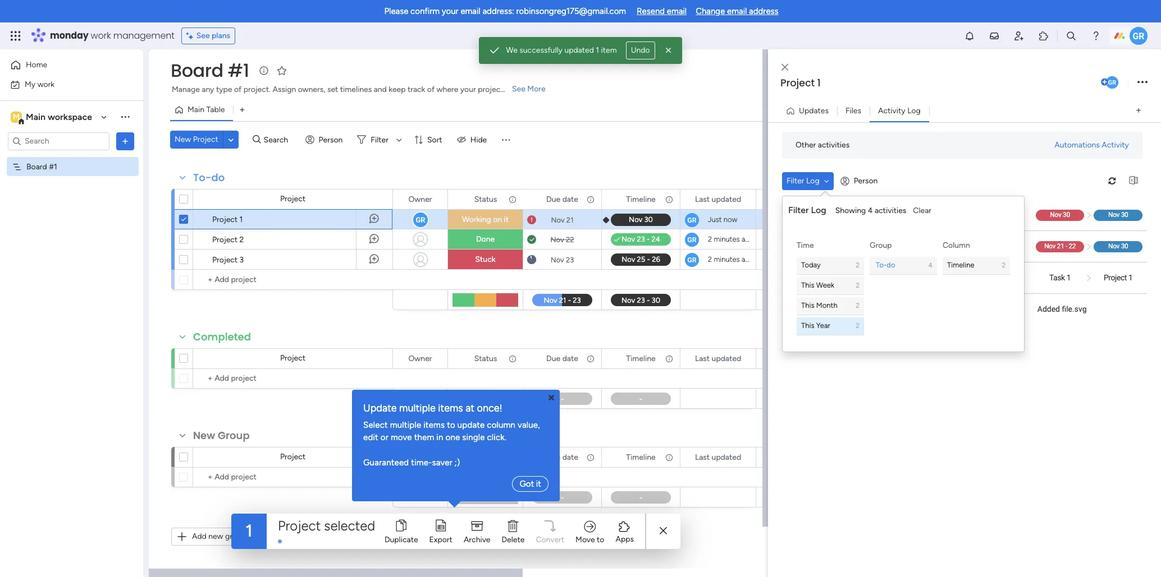 Task type: describe. For each thing, give the bounding box(es) containing it.
nov 22
[[551, 236, 574, 244]]

sort
[[427, 135, 442, 145]]

1 horizontal spatial close image
[[782, 63, 788, 72]]

date for completed
[[562, 354, 578, 364]]

-
[[1066, 242, 1067, 250]]

column
[[487, 420, 515, 430]]

this week
[[801, 281, 834, 290]]

;)
[[454, 458, 460, 468]]

filter inside popup button
[[371, 135, 389, 145]]

3
[[240, 255, 244, 265]]

working
[[462, 215, 491, 225]]

value,
[[517, 420, 540, 430]]

30 for nov 21 - 22
[[1121, 242, 1128, 250]]

column information image for second the timeline field
[[665, 355, 674, 364]]

confirm
[[411, 6, 440, 16]]

items for to
[[423, 420, 445, 430]]

this for this month
[[801, 302, 814, 310]]

resend email link
[[637, 6, 687, 16]]

new project
[[175, 135, 218, 144]]

notifications image
[[964, 30, 975, 42]]

my
[[25, 79, 35, 89]]

2 + add project text field from the top
[[199, 471, 349, 485]]

nov 21 - 22
[[1044, 242, 1076, 250]]

activity log button
[[870, 102, 929, 120]]

dapulse timeline column image
[[960, 241, 968, 252]]

0 vertical spatial task 1
[[1049, 273, 1071, 282]]

monday work management
[[50, 29, 174, 42]]

group
[[225, 532, 246, 542]]

month
[[816, 302, 838, 310]]

person for the bottommost person popup button
[[854, 176, 878, 186]]

automations
[[1055, 140, 1100, 150]]

0 vertical spatial board #1
[[171, 58, 249, 83]]

1 vertical spatial filter log
[[788, 205, 826, 215]]

single
[[462, 433, 485, 443]]

m
[[13, 112, 20, 122]]

automations activity
[[1055, 140, 1129, 150]]

1 minutes from the top
[[714, 235, 740, 244]]

and
[[374, 85, 387, 94]]

owner for do
[[408, 195, 432, 204]]

main for main table
[[188, 105, 204, 115]]

nov 21
[[551, 216, 574, 224]]

manage any type of project. assign owners, set timelines and keep track of where your project stands.
[[172, 85, 530, 94]]

stands.
[[505, 85, 530, 94]]

project 3
[[212, 255, 244, 265]]

0 horizontal spatial it
[[504, 215, 509, 225]]

0 vertical spatial board
[[171, 58, 223, 83]]

duplicate
[[384, 535, 418, 545]]

selected
[[324, 518, 375, 534]]

address:
[[483, 6, 514, 16]]

1 due date from the top
[[546, 195, 578, 204]]

6m
[[800, 305, 811, 314]]

nov left -
[[1044, 242, 1056, 250]]

showing
[[835, 206, 866, 215]]

Completed field
[[190, 330, 254, 345]]

owner for group
[[408, 453, 432, 462]]

0 vertical spatial person button
[[301, 131, 349, 149]]

2 vertical spatial filter
[[788, 205, 809, 215]]

timeline inside list box
[[971, 242, 1001, 251]]

0 vertical spatial activities
[[818, 140, 850, 150]]

2 ago from the top
[[742, 255, 754, 264]]

email for resend email
[[667, 6, 687, 16]]

1 vertical spatial 4
[[929, 262, 933, 270]]

activity log
[[878, 106, 921, 115]]

1 vertical spatial person button
[[836, 172, 885, 190]]

manage
[[172, 85, 200, 94]]

work for monday
[[91, 29, 111, 42]]

2 vertical spatial log
[[811, 205, 826, 215]]

dapulse text column image
[[960, 272, 968, 284]]

see plans
[[196, 31, 230, 40]]

guaranteed
[[363, 458, 409, 468]]

due for completed
[[546, 354, 560, 364]]

column information image for third the timeline field
[[665, 453, 674, 462]]

last updated for new group
[[695, 453, 741, 462]]

move
[[390, 433, 412, 443]]

once!
[[477, 402, 502, 415]]

due date field for new group
[[544, 452, 581, 464]]

21 for nov 21 - 22
[[1057, 242, 1064, 250]]

2 minutes from the top
[[714, 255, 740, 264]]

date for new group
[[562, 453, 578, 462]]

0 horizontal spatial activity
[[878, 106, 906, 115]]

3m
[[800, 273, 811, 282]]

nov up the nov 21 - 22
[[1050, 211, 1061, 219]]

just
[[708, 216, 722, 224]]

move to
[[575, 535, 604, 545]]

angle down image inside filter log button
[[824, 177, 829, 185]]

table
[[206, 105, 225, 115]]

1 horizontal spatial it
[[536, 479, 541, 489]]

management
[[113, 29, 174, 42]]

arrow down image
[[392, 133, 406, 147]]

address
[[749, 6, 779, 16]]

successfully
[[520, 45, 563, 55]]

added file.svg
[[1038, 305, 1087, 314]]

completed
[[193, 330, 251, 344]]

1 vertical spatial to
[[597, 535, 604, 545]]

1 timeline field from the top
[[623, 193, 658, 206]]

alert containing we successfully updated 1 item
[[479, 37, 682, 64]]

+ Add project text field
[[199, 273, 349, 287]]

export
[[429, 535, 452, 545]]

one
[[445, 433, 460, 443]]

main for main workspace
[[26, 111, 46, 122]]

filter button
[[353, 131, 406, 149]]

assign
[[273, 85, 296, 94]]

due date for new group
[[546, 453, 578, 462]]

files button
[[837, 102, 870, 120]]

filter log button
[[782, 172, 834, 190]]

archive
[[463, 535, 490, 545]]

board inside list box
[[26, 162, 47, 172]]

add view image
[[1136, 107, 1141, 115]]

last updated field for to-do
[[692, 193, 744, 206]]

Search in workspace field
[[24, 135, 94, 148]]

last for group
[[695, 453, 710, 462]]

2 last updated from the top
[[695, 354, 741, 364]]

workspace
[[48, 111, 92, 122]]

add new group button
[[171, 528, 251, 546]]

time
[[797, 241, 814, 250]]

23
[[566, 256, 574, 264]]

1 horizontal spatial to-do
[[876, 261, 895, 270]]

work for my
[[37, 79, 55, 89]]

hide
[[470, 135, 487, 145]]

any
[[202, 85, 214, 94]]

filter inside button
[[787, 176, 804, 186]]

2 owner from the top
[[408, 354, 432, 364]]

done
[[476, 235, 495, 244]]

showing 4 activities
[[835, 206, 906, 215]]

select multiple items to update column value, edit or move them in one single click.
[[363, 420, 540, 443]]

2 2 minutes ago from the top
[[708, 255, 754, 264]]

stuck
[[475, 255, 496, 264]]

To-do field
[[190, 171, 228, 185]]

1 vertical spatial your
[[460, 85, 476, 94]]

add to favorites image
[[276, 65, 287, 76]]

multiple for select
[[390, 420, 421, 430]]

0 horizontal spatial task
[[843, 305, 859, 314]]

undo
[[631, 45, 650, 55]]

search everything image
[[1066, 30, 1077, 42]]

email for change email address
[[727, 6, 747, 16]]

due date for completed
[[546, 354, 578, 364]]

0 vertical spatial your
[[442, 6, 459, 16]]

0 vertical spatial task
[[1049, 273, 1065, 282]]

invite members image
[[1014, 30, 1025, 42]]

workspace selection element
[[11, 110, 94, 125]]

timeline for column information icon related to second the timeline field
[[626, 354, 656, 364]]

change email address
[[696, 6, 779, 16]]

inbox image
[[989, 30, 1000, 42]]

edit
[[363, 433, 378, 443]]

see for see plans
[[196, 31, 210, 40]]

0 vertical spatial log
[[907, 106, 921, 115]]

sort button
[[409, 131, 449, 149]]

updates
[[799, 106, 829, 115]]

timelines
[[340, 85, 372, 94]]

do inside field
[[211, 171, 225, 185]]

new project button
[[170, 131, 223, 149]]

1 vertical spatial log
[[806, 176, 820, 186]]

at
[[465, 402, 474, 415]]

robinsongreg175@gmail.com
[[516, 6, 626, 16]]

0 horizontal spatial 22
[[566, 236, 574, 244]]

add new group
[[192, 532, 246, 542]]

move
[[575, 535, 595, 545]]

resend email
[[637, 6, 687, 16]]

my work button
[[7, 76, 121, 93]]

nov up nov 22 at the left of the page
[[551, 216, 565, 224]]

home
[[26, 60, 47, 70]]

other
[[796, 140, 816, 150]]

week
[[816, 281, 834, 290]]

update
[[457, 420, 485, 430]]

0 vertical spatial angle down image
[[228, 136, 234, 144]]

1 vertical spatial activity
[[1102, 140, 1129, 150]]

1 horizontal spatial group
[[870, 241, 892, 250]]

on
[[493, 215, 502, 225]]

dapulse drag 2 image
[[770, 301, 773, 314]]

1 due date field from the top
[[544, 193, 581, 206]]



Task type: locate. For each thing, give the bounding box(es) containing it.
2 vertical spatial owner
[[408, 453, 432, 462]]

1 vertical spatial to-do
[[876, 261, 895, 270]]

nov
[[1050, 211, 1061, 219], [1108, 211, 1120, 219], [551, 216, 565, 224], [551, 236, 564, 244], [1044, 242, 1056, 250], [1108, 242, 1120, 250], [551, 256, 564, 264]]

v2 search image
[[253, 133, 261, 146]]

21 for nov 21
[[566, 216, 574, 224]]

home button
[[7, 56, 121, 74]]

nov 30 for nov 21 - 22
[[1108, 242, 1128, 250]]

to- inside field
[[193, 171, 211, 185]]

2 status from the top
[[474, 354, 497, 364]]

1 horizontal spatial angle down image
[[824, 177, 829, 185]]

1 vertical spatial new
[[193, 429, 215, 443]]

item
[[601, 45, 617, 55]]

0 vertical spatial it
[[504, 215, 509, 225]]

1
[[596, 45, 599, 55], [817, 76, 821, 90], [870, 210, 874, 219], [240, 215, 243, 225], [870, 242, 874, 251], [870, 273, 874, 282], [1067, 273, 1071, 282], [1129, 273, 1133, 282], [861, 305, 866, 314], [245, 522, 252, 542]]

last updated field for new group
[[692, 452, 744, 464]]

of right track
[[427, 85, 435, 94]]

column information image
[[508, 195, 517, 204], [508, 355, 517, 364], [586, 355, 595, 364], [665, 355, 674, 364], [665, 453, 674, 462]]

0 vertical spatial work
[[91, 29, 111, 42]]

1 horizontal spatial activities
[[875, 206, 906, 215]]

3 email from the left
[[727, 6, 747, 16]]

1 horizontal spatial person button
[[836, 172, 885, 190]]

nov 30 for nov 30
[[1108, 211, 1128, 219]]

added
[[1038, 305, 1060, 314]]

multiple for update
[[399, 402, 435, 415]]

keep
[[389, 85, 406, 94]]

4 down clear button
[[929, 262, 933, 270]]

see
[[196, 31, 210, 40], [512, 84, 526, 94]]

0 horizontal spatial angle down image
[[228, 136, 234, 144]]

owner field for new group
[[406, 452, 435, 464]]

Status field
[[471, 193, 500, 206], [471, 353, 500, 365]]

we
[[506, 45, 518, 55]]

see inside button
[[196, 31, 210, 40]]

0 vertical spatial + add project text field
[[199, 372, 349, 386]]

1 vertical spatial task 1
[[843, 305, 866, 314]]

last updated for to-do
[[695, 195, 741, 204]]

22 right -
[[1069, 242, 1076, 250]]

0 vertical spatial date
[[562, 195, 578, 204]]

log down other
[[806, 176, 820, 186]]

do
[[211, 171, 225, 185], [887, 261, 895, 270]]

4 right "showing" at right
[[868, 206, 873, 215]]

2 vertical spatial due date field
[[544, 452, 581, 464]]

today
[[801, 261, 821, 270]]

3 owner field from the top
[[406, 452, 435, 464]]

update multiple items at once!
[[363, 402, 502, 415]]

2 due from the top
[[546, 354, 560, 364]]

1 of from the left
[[234, 85, 242, 94]]

updates button
[[782, 102, 837, 120]]

nov 30 down the "refresh" icon
[[1108, 211, 1128, 219]]

0 horizontal spatial activities
[[818, 140, 850, 150]]

3 timeline field from the top
[[623, 452, 658, 464]]

status for first status field from the top
[[474, 195, 497, 204]]

activity up the "refresh" icon
[[1102, 140, 1129, 150]]

this left week
[[801, 281, 814, 290]]

1 horizontal spatial work
[[91, 29, 111, 42]]

Timeline field
[[623, 193, 658, 206], [623, 353, 658, 365], [623, 452, 658, 464]]

+ Add project text field
[[199, 372, 349, 386], [199, 471, 349, 485]]

task down the nov 21 - 22
[[1049, 273, 1065, 282]]

project
[[478, 85, 503, 94]]

angle down image left "v2 search" icon
[[228, 136, 234, 144]]

status field up once!
[[471, 353, 500, 365]]

1 vertical spatial due date field
[[544, 353, 581, 365]]

nov right -
[[1108, 242, 1120, 250]]

close image inside alert
[[663, 45, 674, 56]]

close image up updates button
[[782, 63, 788, 72]]

0 horizontal spatial email
[[461, 6, 481, 16]]

1 horizontal spatial see
[[512, 84, 526, 94]]

filter down filter log button
[[788, 205, 809, 215]]

1 vertical spatial this
[[801, 302, 814, 310]]

2 vertical spatial date
[[562, 453, 578, 462]]

filter left arrow down icon
[[371, 135, 389, 145]]

1 owner field from the top
[[406, 193, 435, 206]]

0 horizontal spatial of
[[234, 85, 242, 94]]

board down search in workspace field
[[26, 162, 47, 172]]

1 ago from the top
[[742, 235, 754, 244]]

multiple up them
[[399, 402, 435, 415]]

delete
[[501, 535, 524, 545]]

new inside field
[[193, 429, 215, 443]]

0 vertical spatial #1
[[228, 58, 249, 83]]

now
[[800, 210, 815, 219], [724, 216, 737, 224], [800, 242, 815, 251]]

0 horizontal spatial new
[[175, 135, 191, 144]]

2 vertical spatial last updated
[[695, 453, 741, 462]]

export to excel image
[[1125, 177, 1143, 185]]

to- down the new project button
[[193, 171, 211, 185]]

to- down the showing 4 activities
[[876, 261, 887, 270]]

1 last from the top
[[695, 195, 710, 204]]

filter log inside button
[[787, 176, 820, 186]]

#1
[[228, 58, 249, 83], [49, 162, 57, 172]]

filter
[[371, 135, 389, 145], [787, 176, 804, 186], [788, 205, 809, 215]]

add view image
[[240, 106, 245, 114]]

email right resend
[[667, 6, 687, 16]]

show board description image
[[257, 65, 270, 76]]

change
[[696, 6, 725, 16]]

0 horizontal spatial see
[[196, 31, 210, 40]]

board
[[171, 58, 223, 83], [26, 162, 47, 172]]

21 up nov 22 at the left of the page
[[566, 216, 574, 224]]

items inside select multiple items to update column value, edit or move them in one single click.
[[423, 420, 445, 430]]

activities
[[818, 140, 850, 150], [875, 206, 906, 215]]

new
[[208, 532, 223, 542]]

3 this from the top
[[801, 322, 814, 330]]

1 last updated from the top
[[695, 195, 741, 204]]

1 vertical spatial see
[[512, 84, 526, 94]]

task right the month
[[843, 305, 859, 314]]

project 1 inside field
[[780, 76, 821, 90]]

to-do inside field
[[193, 171, 225, 185]]

timeline
[[626, 195, 656, 204], [971, 242, 1001, 251], [947, 261, 975, 270], [626, 354, 656, 364], [626, 453, 656, 462]]

project inside button
[[193, 135, 218, 144]]

your right where
[[460, 85, 476, 94]]

main inside workspace selection element
[[26, 111, 46, 122]]

file.svg
[[1062, 305, 1087, 314]]

1 vertical spatial 2 minutes ago
[[708, 255, 754, 264]]

guaranteed time-saver ;)
[[363, 458, 460, 468]]

new for new group
[[193, 429, 215, 443]]

main right workspace image
[[26, 111, 46, 122]]

1 horizontal spatial board
[[171, 58, 223, 83]]

task
[[1049, 273, 1065, 282], [843, 305, 859, 314]]

2 this from the top
[[801, 302, 814, 310]]

2 last updated field from the top
[[692, 353, 744, 365]]

items up in
[[423, 420, 445, 430]]

workspace image
[[11, 111, 22, 123]]

dapulse checkmark sign image
[[614, 234, 620, 247]]

more
[[527, 84, 546, 94]]

1 horizontal spatial of
[[427, 85, 435, 94]]

2 vertical spatial last
[[695, 453, 710, 462]]

1 vertical spatial timeline field
[[623, 353, 658, 365]]

see for see more
[[512, 84, 526, 94]]

0 vertical spatial last updated
[[695, 195, 741, 204]]

working on it
[[462, 215, 509, 225]]

#1 up type
[[228, 58, 249, 83]]

automations activity button
[[1050, 136, 1134, 154]]

New Group field
[[190, 429, 253, 444]]

log down filter log button
[[811, 205, 826, 215]]

board #1 list box
[[0, 155, 143, 328]]

2 last from the top
[[695, 354, 710, 364]]

1 horizontal spatial to
[[597, 535, 604, 545]]

now up time
[[800, 210, 815, 219]]

nov down nov 21
[[551, 236, 564, 244]]

2 email from the left
[[667, 6, 687, 16]]

person button up "showing" at right
[[836, 172, 885, 190]]

1 horizontal spatial task 1
[[1049, 273, 1071, 282]]

21 left -
[[1057, 242, 1064, 250]]

main left "table"
[[188, 105, 204, 115]]

1 vertical spatial close image
[[782, 63, 788, 72]]

year
[[816, 322, 830, 330]]

column
[[943, 241, 970, 250]]

please confirm your email address: robinsongreg175@gmail.com
[[384, 6, 626, 16]]

main table
[[188, 105, 225, 115]]

Board #1 field
[[168, 58, 252, 83]]

in
[[436, 433, 443, 443]]

work
[[91, 29, 111, 42], [37, 79, 55, 89]]

person button right search field
[[301, 131, 349, 149]]

to inside select multiple items to update column value, edit or move them in one single click.
[[447, 420, 455, 430]]

this left the month
[[801, 302, 814, 310]]

0 vertical spatial owner
[[408, 195, 432, 204]]

2 vertical spatial due
[[546, 453, 560, 462]]

or
[[380, 433, 388, 443]]

3 last from the top
[[695, 453, 710, 462]]

email left address:
[[461, 6, 481, 16]]

1 vertical spatial do
[[887, 261, 895, 270]]

this for this week
[[801, 281, 814, 290]]

now right just
[[724, 216, 737, 224]]

convert
[[536, 535, 564, 545]]

0 vertical spatial see
[[196, 31, 210, 40]]

help image
[[1090, 30, 1102, 42]]

apps
[[615, 535, 634, 545]]

multiple
[[399, 402, 435, 415], [390, 420, 421, 430]]

2 minutes ago
[[708, 235, 754, 244], [708, 255, 754, 264]]

1 horizontal spatial main
[[188, 105, 204, 115]]

22
[[566, 236, 574, 244], [1069, 242, 1076, 250]]

email right the change
[[727, 6, 747, 16]]

1 email from the left
[[461, 6, 481, 16]]

0 vertical spatial to
[[447, 420, 455, 430]]

0 vertical spatial 2 minutes ago
[[708, 235, 754, 244]]

2 vertical spatial owner field
[[406, 452, 435, 464]]

of right type
[[234, 85, 242, 94]]

2 due date field from the top
[[544, 353, 581, 365]]

1 vertical spatial person
[[854, 176, 878, 186]]

1 horizontal spatial #1
[[228, 58, 249, 83]]

main inside button
[[188, 105, 204, 115]]

timeline for column information image for to-do
[[626, 195, 656, 204]]

1 vertical spatial to-
[[876, 261, 887, 270]]

1 vertical spatial angle down image
[[824, 177, 829, 185]]

see left more
[[512, 84, 526, 94]]

Due date field
[[544, 193, 581, 206], [544, 353, 581, 365], [544, 452, 581, 464]]

0 vertical spatial close image
[[663, 45, 674, 56]]

1 vertical spatial last updated
[[695, 354, 741, 364]]

items left at
[[438, 402, 463, 415]]

due date field for completed
[[544, 353, 581, 365]]

list box
[[782, 199, 1147, 325]]

filter log down other
[[787, 176, 820, 186]]

nov 30
[[1050, 211, 1070, 219], [1108, 211, 1128, 219], [1108, 242, 1128, 250]]

filter down other
[[787, 176, 804, 186]]

0 vertical spatial last
[[695, 195, 710, 204]]

saver
[[432, 458, 452, 468]]

name
[[971, 273, 992, 282]]

multiple up move
[[390, 420, 421, 430]]

it right got
[[536, 479, 541, 489]]

task 1 right the month
[[843, 305, 866, 314]]

it right on
[[504, 215, 509, 225]]

status up once!
[[474, 354, 497, 364]]

select product image
[[10, 30, 21, 42]]

multiple inside select multiple items to update column value, edit or move them in one single click.
[[390, 420, 421, 430]]

nov down the "refresh" icon
[[1108, 211, 1120, 219]]

your right confirm
[[442, 6, 459, 16]]

status up working on it
[[474, 195, 497, 204]]

board #1 inside list box
[[26, 162, 57, 172]]

0 vertical spatial due
[[546, 195, 560, 204]]

#1 inside 'board #1' list box
[[49, 162, 57, 172]]

2 status field from the top
[[471, 353, 500, 365]]

status for second status field
[[474, 354, 497, 364]]

0 vertical spatial filter log
[[787, 176, 820, 186]]

1 horizontal spatial to-
[[876, 261, 887, 270]]

0 horizontal spatial your
[[442, 6, 459, 16]]

activities left clear
[[875, 206, 906, 215]]

to right move at bottom
[[597, 535, 604, 545]]

person
[[319, 135, 343, 145], [854, 176, 878, 186]]

2
[[240, 235, 244, 245], [708, 235, 712, 244], [708, 255, 712, 264], [856, 262, 860, 270], [1002, 262, 1006, 270], [856, 282, 860, 290], [856, 302, 860, 310], [856, 322, 860, 330]]

work inside button
[[37, 79, 55, 89]]

1 vertical spatial status
[[474, 354, 497, 364]]

0 horizontal spatial #1
[[49, 162, 57, 172]]

2 date from the top
[[562, 354, 578, 364]]

refresh image
[[1103, 177, 1121, 185]]

0 vertical spatial due date
[[546, 195, 578, 204]]

1 date from the top
[[562, 195, 578, 204]]

0 horizontal spatial board
[[26, 162, 47, 172]]

0 vertical spatial owner field
[[406, 193, 435, 206]]

options image
[[1138, 75, 1148, 90]]

apps image
[[1038, 30, 1049, 42]]

nov left 23
[[551, 256, 564, 264]]

v2 overdue deadline image
[[527, 215, 536, 225]]

greg robinson image
[[1105, 75, 1120, 90]]

new group
[[193, 429, 250, 443]]

1 vertical spatial it
[[536, 479, 541, 489]]

option
[[0, 157, 143, 159]]

hide button
[[452, 131, 494, 149]]

of
[[234, 85, 242, 94], [427, 85, 435, 94]]

1 horizontal spatial activity
[[1102, 140, 1129, 150]]

items for at
[[438, 402, 463, 415]]

1 vertical spatial date
[[562, 354, 578, 364]]

3 due from the top
[[546, 453, 560, 462]]

main workspace
[[26, 111, 92, 122]]

board #1 up any
[[171, 58, 249, 83]]

nov 30 up the nov 21 - 22
[[1050, 211, 1070, 219]]

alert
[[479, 37, 682, 64]]

this left the year on the bottom of the page
[[801, 322, 814, 330]]

filter log down filter log button
[[788, 205, 826, 215]]

1 vertical spatial board #1
[[26, 162, 57, 172]]

options image
[[120, 136, 131, 147]]

see left plans
[[196, 31, 210, 40]]

my work
[[25, 79, 55, 89]]

2 owner field from the top
[[406, 353, 435, 365]]

1 vertical spatial board
[[26, 162, 47, 172]]

work right my
[[37, 79, 55, 89]]

3 date from the top
[[562, 453, 578, 462]]

22 inside list box
[[1069, 242, 1076, 250]]

angle down image down other activities
[[824, 177, 829, 185]]

column information image for to-do
[[665, 195, 674, 204]]

column information image for completed's the due date field
[[586, 355, 595, 364]]

1 vertical spatial activities
[[875, 206, 906, 215]]

due for new group
[[546, 453, 560, 462]]

1 horizontal spatial do
[[887, 261, 895, 270]]

now up today
[[800, 242, 815, 251]]

3 due date from the top
[[546, 453, 578, 462]]

click.
[[487, 433, 506, 443]]

activity
[[878, 106, 906, 115], [1102, 140, 1129, 150]]

1 inside field
[[817, 76, 821, 90]]

Search field
[[261, 132, 295, 148]]

1 2 minutes ago from the top
[[708, 235, 754, 244]]

1 horizontal spatial 22
[[1069, 242, 1076, 250]]

0 vertical spatial minutes
[[714, 235, 740, 244]]

board up any
[[171, 58, 223, 83]]

0 vertical spatial 21
[[566, 216, 574, 224]]

1 status field from the top
[[471, 193, 500, 206]]

ago
[[742, 235, 754, 244], [742, 255, 754, 264]]

v2 done deadline image
[[527, 234, 536, 245]]

workspace options image
[[120, 111, 131, 123]]

work right monday
[[91, 29, 111, 42]]

project.
[[244, 85, 271, 94]]

1 owner from the top
[[408, 195, 432, 204]]

1 vertical spatial multiple
[[390, 420, 421, 430]]

column information image for second status field
[[508, 355, 517, 364]]

1 inside alert
[[596, 45, 599, 55]]

Last updated field
[[692, 193, 744, 206], [692, 353, 744, 365], [692, 452, 744, 464]]

1 vertical spatial work
[[37, 79, 55, 89]]

to up one at the bottom left
[[447, 420, 455, 430]]

1 last updated field from the top
[[692, 193, 744, 206]]

dapulse addbtn image
[[1101, 79, 1108, 86]]

2 of from the left
[[427, 85, 435, 94]]

last for do
[[695, 195, 710, 204]]

task 1
[[1049, 273, 1071, 282], [843, 305, 866, 314]]

menu image
[[500, 134, 512, 145]]

see plans button
[[181, 28, 235, 44]]

person up the showing 4 activities
[[854, 176, 878, 186]]

0 vertical spatial status field
[[471, 193, 500, 206]]

activity right files in the right top of the page
[[878, 106, 906, 115]]

3 last updated field from the top
[[692, 452, 744, 464]]

1 + add project text field from the top
[[199, 372, 349, 386]]

we successfully updated 1 item
[[506, 45, 617, 55]]

owner field for to-do
[[406, 193, 435, 206]]

0 horizontal spatial 4
[[868, 206, 873, 215]]

30 for nov 30
[[1121, 211, 1128, 219]]

1 vertical spatial minutes
[[714, 255, 740, 264]]

angle down image
[[228, 136, 234, 144], [824, 177, 829, 185]]

new for new project
[[175, 135, 191, 144]]

status
[[474, 195, 497, 204], [474, 354, 497, 364]]

got it link
[[512, 476, 548, 492]]

0 horizontal spatial to
[[447, 420, 455, 430]]

0 vertical spatial this
[[801, 281, 814, 290]]

1 horizontal spatial your
[[460, 85, 476, 94]]

this year
[[801, 322, 830, 330]]

2 due date from the top
[[546, 354, 578, 364]]

1 horizontal spatial 21
[[1057, 242, 1064, 250]]

Project 1 field
[[778, 76, 1099, 90]]

list box containing now
[[782, 199, 1147, 325]]

30
[[1063, 211, 1070, 219], [1121, 211, 1128, 219], [1121, 242, 1128, 250]]

#1 down search in workspace field
[[49, 162, 57, 172]]

2 vertical spatial this
[[801, 322, 814, 330]]

1 due from the top
[[546, 195, 560, 204]]

task 1 down the nov 21 - 22
[[1049, 273, 1071, 282]]

Owner field
[[406, 193, 435, 206], [406, 353, 435, 365], [406, 452, 435, 464]]

1 this from the top
[[801, 281, 814, 290]]

timeline for column information icon related to third the timeline field
[[626, 453, 656, 462]]

plans
[[212, 31, 230, 40]]

nov 30 right -
[[1108, 242, 1128, 250]]

person left filter popup button
[[319, 135, 343, 145]]

column information image for new group
[[586, 453, 595, 462]]

items
[[438, 402, 463, 415], [423, 420, 445, 430]]

new inside button
[[175, 135, 191, 144]]

project inside field
[[780, 76, 815, 90]]

greg robinson image
[[1130, 27, 1148, 45]]

log down project 1 field
[[907, 106, 921, 115]]

3 owner from the top
[[408, 453, 432, 462]]

filter log
[[787, 176, 820, 186], [788, 205, 826, 215]]

0 vertical spatial new
[[175, 135, 191, 144]]

2 horizontal spatial email
[[727, 6, 747, 16]]

0 horizontal spatial person button
[[301, 131, 349, 149]]

1 status from the top
[[474, 195, 497, 204]]

0 horizontal spatial person
[[319, 135, 343, 145]]

3 last updated from the top
[[695, 453, 741, 462]]

3 due date field from the top
[[544, 452, 581, 464]]

0 vertical spatial group
[[870, 241, 892, 250]]

board #1 down search in workspace field
[[26, 162, 57, 172]]

board #1
[[171, 58, 249, 83], [26, 162, 57, 172]]

activities right other
[[818, 140, 850, 150]]

person for the topmost person popup button
[[319, 135, 343, 145]]

0 horizontal spatial do
[[211, 171, 225, 185]]

22 up 23
[[566, 236, 574, 244]]

0 vertical spatial person
[[319, 135, 343, 145]]

2 timeline field from the top
[[623, 353, 658, 365]]

close image
[[663, 45, 674, 56], [782, 63, 788, 72]]

to-do
[[193, 171, 225, 185], [876, 261, 895, 270]]

status field up working on it
[[471, 193, 500, 206]]

close image right undo button
[[663, 45, 674, 56]]

this for this year
[[801, 322, 814, 330]]

column information image
[[586, 195, 595, 204], [665, 195, 674, 204], [586, 453, 595, 462]]

group inside field
[[218, 429, 250, 443]]

see more link
[[511, 84, 547, 95]]

21 inside list box
[[1057, 242, 1064, 250]]

where
[[437, 85, 458, 94]]

column information image for first status field from the top
[[508, 195, 517, 204]]

1 horizontal spatial email
[[667, 6, 687, 16]]



Task type: vqa. For each thing, say whether or not it's contained in the screenshot.
Work Dashboard to the bottom
no



